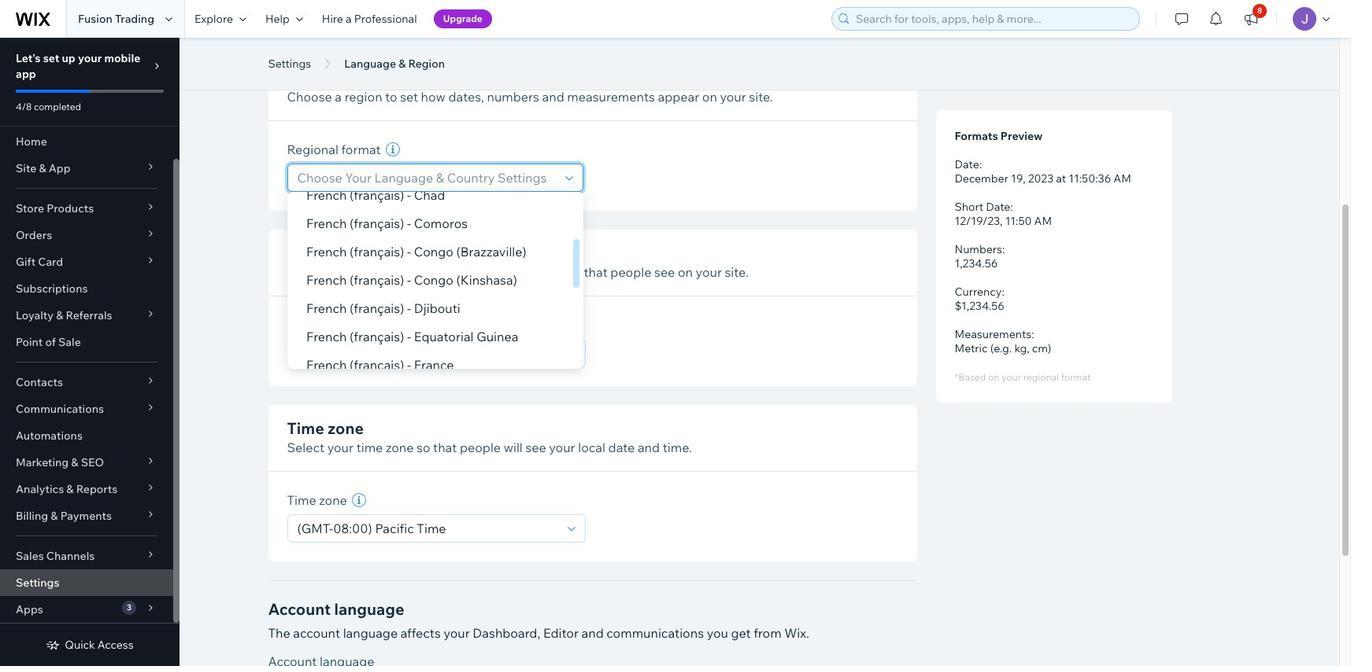 Task type: vqa. For each thing, say whether or not it's contained in the screenshot.
leftmost 12
no



Task type: locate. For each thing, give the bounding box(es) containing it.
currency inside currency : $1,234.56
[[955, 285, 1002, 299]]

choose down settings button
[[287, 89, 332, 105]]

- up the french (français) - congo (brazzaville)
[[407, 216, 411, 231]]

you down the french (français) - congo (brazzaville)
[[412, 265, 433, 280]]

time inside time zone select your time zone so that people will see your local date and time.
[[287, 419, 324, 439]]

: down numbers : 1,234.56
[[1002, 285, 1004, 299]]

dashboard,
[[473, 626, 540, 642]]

numbers : 1,234.56
[[955, 242, 1005, 271]]

(français) up french (français) - france
[[349, 329, 404, 345]]

automations
[[16, 429, 83, 443]]

time up select
[[287, 419, 324, 439]]

1 - from the top
[[407, 187, 411, 203]]

: inside numbers : 1,234.56
[[1002, 242, 1005, 257]]

0 vertical spatial congo
[[414, 244, 453, 260]]

settings inside sidebar element
[[16, 576, 59, 590]]

3 french from the top
[[306, 244, 346, 260]]

settings down help button
[[268, 57, 311, 71]]

1 vertical spatial that
[[433, 440, 457, 456]]

1 horizontal spatial see
[[654, 265, 675, 280]]

2 vertical spatial zone
[[319, 493, 347, 509]]

cm)
[[1032, 342, 1051, 356]]

currency down 1,234.56
[[955, 285, 1002, 299]]

3 - from the top
[[407, 244, 411, 260]]

choose
[[287, 89, 332, 105], [287, 265, 332, 280]]

numbers
[[955, 242, 1002, 257]]

: for currency
[[1002, 285, 1004, 299]]

0 vertical spatial choose
[[287, 89, 332, 105]]

currency
[[357, 265, 409, 280]]

0 vertical spatial zone
[[328, 419, 364, 439]]

format up french (français) - chad
[[341, 142, 381, 157]]

2 regional from the top
[[287, 142, 338, 157]]

: inside short date : 12/19/23, 11:50 am
[[1010, 200, 1013, 214]]

- left france
[[407, 357, 411, 373]]

& inside loyalty & referrals popup button
[[56, 309, 63, 323]]

mobile
[[104, 51, 140, 65]]

1 time from the top
[[287, 419, 324, 439]]

seo
[[81, 456, 104, 470]]

am inside short date : 12/19/23, 11:50 am
[[1034, 214, 1052, 228]]

currency choose the currency you accept for payments and that people see on your site.
[[287, 243, 749, 280]]

measurements : metric (e.g. kg, cm)
[[955, 328, 1051, 356]]

a left the 'region'
[[335, 89, 342, 105]]

1 vertical spatial see
[[525, 440, 546, 456]]

local
[[578, 440, 605, 456]]

analytics & reports
[[16, 483, 117, 497]]

sale
[[58, 335, 81, 350]]

0 vertical spatial format
[[357, 68, 408, 87]]

(français) down the currency
[[349, 301, 404, 317]]

sales channels
[[16, 550, 95, 564]]

so
[[417, 440, 430, 456]]

set
[[43, 51, 59, 65], [400, 89, 418, 105]]

currency for currency choose the currency you accept for payments and that people see on your site.
[[287, 243, 357, 263]]

12/19/23,
[[955, 214, 1003, 228]]

5 - from the top
[[407, 301, 411, 317]]

- for french (français) - congo (brazzaville)
[[407, 244, 411, 260]]

settings link
[[0, 570, 173, 597]]

format inside regional format choose a region to set how dates, numbers and measurements appear on your site.
[[357, 68, 408, 87]]

5 (français) from the top
[[349, 301, 404, 317]]

analytics & reports button
[[0, 476, 173, 503]]

and inside time zone select your time zone so that people will see your local date and time.
[[638, 440, 660, 456]]

1 choose from the top
[[287, 89, 332, 105]]

0 horizontal spatial see
[[525, 440, 546, 456]]

Choose Your Language & Country Settings field
[[292, 165, 560, 191]]

& inside billing & payments popup button
[[51, 509, 58, 524]]

france
[[414, 357, 454, 373]]

1 vertical spatial date
[[986, 200, 1010, 214]]

: for date
[[979, 157, 982, 172]]

1 vertical spatial format
[[341, 142, 381, 157]]

settings inside button
[[268, 57, 311, 71]]

-
[[407, 187, 411, 203], [407, 216, 411, 231], [407, 244, 411, 260], [407, 272, 411, 288], [407, 301, 411, 317], [407, 329, 411, 345], [407, 357, 411, 373]]

(français) down french (français) - chad
[[349, 216, 404, 231]]

: down formats
[[979, 157, 982, 172]]

and right the payments
[[559, 265, 581, 280]]

Search for tools, apps, help & more... field
[[851, 8, 1135, 30]]

0 horizontal spatial date
[[955, 157, 979, 172]]

currency for currency : $1,234.56
[[955, 285, 1002, 299]]

date inside short date : 12/19/23, 11:50 am
[[986, 200, 1010, 214]]

payments
[[498, 265, 556, 280]]

affects
[[401, 626, 441, 642]]

1 horizontal spatial that
[[584, 265, 608, 280]]

& right site
[[39, 161, 46, 176]]

that right so
[[433, 440, 457, 456]]

1 horizontal spatial set
[[400, 89, 418, 105]]

1 vertical spatial language
[[343, 626, 398, 642]]

: right kg,
[[1032, 328, 1034, 342]]

- left djibouti at the top
[[407, 301, 411, 317]]

your
[[78, 51, 102, 65], [720, 89, 746, 105], [696, 265, 722, 280], [1001, 372, 1021, 383], [327, 440, 354, 456], [549, 440, 575, 456], [444, 626, 470, 642]]

0 vertical spatial regional
[[287, 68, 353, 87]]

site & app button
[[0, 155, 173, 182]]

regional up the 'region'
[[287, 68, 353, 87]]

- for french (français) - comoros
[[407, 216, 411, 231]]

the
[[268, 626, 290, 642]]

site.
[[749, 89, 773, 105], [725, 265, 749, 280]]

1 horizontal spatial am
[[1114, 172, 1131, 186]]

0 horizontal spatial a
[[335, 89, 342, 105]]

6 (français) from the top
[[349, 329, 404, 345]]

0 horizontal spatial that
[[433, 440, 457, 456]]

1 vertical spatial congo
[[414, 272, 453, 288]]

(français) up the currency
[[349, 244, 404, 260]]

3 (français) from the top
[[349, 244, 404, 260]]

& right the billing
[[51, 509, 58, 524]]

6 french from the top
[[306, 329, 346, 345]]

let's
[[16, 51, 41, 65]]

0 vertical spatial see
[[654, 265, 675, 280]]

1 vertical spatial zone
[[386, 440, 414, 456]]

& right loyalty
[[56, 309, 63, 323]]

0 vertical spatial that
[[584, 265, 608, 280]]

0 vertical spatial site.
[[749, 89, 773, 105]]

(français) for french (français) - comoros
[[349, 216, 404, 231]]

formats preview
[[955, 129, 1043, 143]]

congo up djibouti at the top
[[414, 272, 453, 288]]

4 - from the top
[[407, 272, 411, 288]]

: down 19,
[[1010, 200, 1013, 214]]

that inside time zone select your time zone so that people will see your local date and time.
[[433, 440, 457, 456]]

am right '11:50:36'
[[1114, 172, 1131, 186]]

(français) for french (français) - congo (kinshasa)
[[349, 272, 404, 288]]

language & region
[[344, 57, 445, 71]]

quick
[[65, 639, 95, 653]]

0 vertical spatial on
[[702, 89, 717, 105]]

6 - from the top
[[407, 329, 411, 345]]

language down account language in the bottom of the page
[[343, 626, 398, 642]]

zone left so
[[386, 440, 414, 456]]

zone
[[328, 419, 364, 439], [386, 440, 414, 456], [319, 493, 347, 509]]

that inside currency choose the currency you accept for payments and that people see on your site.
[[584, 265, 608, 280]]

0 vertical spatial you
[[412, 265, 433, 280]]

2 time from the top
[[287, 493, 316, 509]]

french for french (français) - equatorial guinea
[[306, 329, 346, 345]]

communications
[[16, 402, 104, 416]]

- for french (français) - equatorial guinea
[[407, 329, 411, 345]]

date right short
[[986, 200, 1010, 214]]

0 horizontal spatial people
[[460, 440, 501, 456]]

and right numbers
[[542, 89, 564, 105]]

that right the payments
[[584, 265, 608, 280]]

you left the get
[[707, 626, 728, 642]]

account
[[268, 600, 331, 620]]

(français) for french (français) - chad
[[349, 187, 404, 203]]

(français) down french (français) - equatorial guinea
[[349, 357, 404, 373]]

1 vertical spatial regional
[[287, 142, 338, 157]]

settings for settings button
[[268, 57, 311, 71]]

format right the regional on the bottom right of page
[[1061, 372, 1091, 383]]

$1,234.56
[[955, 299, 1005, 313]]

1 vertical spatial currency
[[955, 285, 1002, 299]]

upgrade
[[443, 13, 483, 24]]

set right the to
[[400, 89, 418, 105]]

currency inside currency choose the currency you accept for payments and that people see on your site.
[[287, 243, 357, 263]]

and right "date" at the bottom
[[638, 440, 660, 456]]

1 vertical spatial a
[[335, 89, 342, 105]]

& left reports
[[66, 483, 74, 497]]

and inside currency choose the currency you accept for payments and that people see on your site.
[[559, 265, 581, 280]]

currency up the
[[287, 243, 357, 263]]

& inside marketing & seo dropdown button
[[71, 456, 78, 470]]

settings down sales
[[16, 576, 59, 590]]

0 horizontal spatial set
[[43, 51, 59, 65]]

0 vertical spatial language
[[334, 600, 404, 620]]

language up affects
[[334, 600, 404, 620]]

gift
[[16, 255, 36, 269]]

zone for time zone
[[319, 493, 347, 509]]

french for french (français) - comoros
[[306, 216, 346, 231]]

0 vertical spatial a
[[346, 12, 352, 26]]

gift card
[[16, 255, 63, 269]]

0 horizontal spatial settings
[[16, 576, 59, 590]]

: for measurements
[[1032, 328, 1034, 342]]

1 vertical spatial set
[[400, 89, 418, 105]]

2 french from the top
[[306, 216, 346, 231]]

format for regional format choose a region to set how dates, numbers and measurements appear on your site.
[[357, 68, 408, 87]]

0 horizontal spatial you
[[412, 265, 433, 280]]

december
[[955, 172, 1008, 186]]

currency
[[287, 243, 357, 263], [955, 285, 1002, 299], [287, 317, 341, 333]]

regional inside regional format choose a region to set how dates, numbers and measurements appear on your site.
[[287, 68, 353, 87]]

regional format choose a region to set how dates, numbers and measurements appear on your site.
[[287, 68, 773, 105]]

& inside analytics & reports popup button
[[66, 483, 74, 497]]

referrals
[[66, 309, 112, 323]]

(français) up french (français) - djibouti
[[349, 272, 404, 288]]

7 - from the top
[[407, 357, 411, 373]]

time for time zone select your time zone so that people will see your local date and time.
[[287, 419, 324, 439]]

wix.
[[784, 626, 809, 642]]

1 vertical spatial time
[[287, 493, 316, 509]]

language
[[334, 600, 404, 620], [343, 626, 398, 642]]

marketing & seo button
[[0, 450, 173, 476]]

2 congo from the top
[[414, 272, 453, 288]]

2 - from the top
[[407, 216, 411, 231]]

(français) up french (français) - comoros
[[349, 187, 404, 203]]

1 vertical spatial choose
[[287, 265, 332, 280]]

choose left the
[[287, 265, 332, 280]]

currency down the
[[287, 317, 341, 333]]

2 horizontal spatial on
[[988, 372, 999, 383]]

date
[[955, 157, 979, 172], [986, 200, 1010, 214]]

2 vertical spatial on
[[988, 372, 999, 383]]

on inside regional format choose a region to set how dates, numbers and measurements appear on your site.
[[702, 89, 717, 105]]

& for billing
[[51, 509, 58, 524]]

1 congo from the top
[[414, 244, 453, 260]]

regional
[[287, 68, 353, 87], [287, 142, 338, 157]]

0 horizontal spatial site.
[[725, 265, 749, 280]]

format
[[357, 68, 408, 87], [341, 142, 381, 157], [1061, 372, 1091, 383]]

1 horizontal spatial people
[[610, 265, 651, 280]]

am right 11:50 on the right top of the page
[[1034, 214, 1052, 228]]

zone down select
[[319, 493, 347, 509]]

1 horizontal spatial site.
[[749, 89, 773, 105]]

3
[[127, 603, 131, 613]]

2 choose from the top
[[287, 265, 332, 280]]

1 vertical spatial site.
[[725, 265, 749, 280]]

format up the to
[[357, 68, 408, 87]]

list box
[[287, 181, 583, 379]]

& inside site & app popup button
[[39, 161, 46, 176]]

regional
[[1023, 372, 1059, 383]]

site & app
[[16, 161, 71, 176]]

8
[[1257, 6, 1262, 16]]

: inside measurements : metric (e.g. kg, cm)
[[1032, 328, 1034, 342]]

& inside language & region button
[[398, 57, 406, 71]]

apps
[[16, 603, 43, 617]]

0 vertical spatial time
[[287, 419, 324, 439]]

regional format
[[287, 142, 381, 157]]

5 french from the top
[[306, 301, 346, 317]]

0 vertical spatial am
[[1114, 172, 1131, 186]]

0 vertical spatial people
[[610, 265, 651, 280]]

1 horizontal spatial settings
[[268, 57, 311, 71]]

french for french (français) - congo (kinshasa)
[[306, 272, 346, 288]]

your inside the let's set up your mobile app
[[78, 51, 102, 65]]

metric
[[955, 342, 988, 356]]

time for time zone
[[287, 493, 316, 509]]

regional for regional format
[[287, 142, 338, 157]]

1 vertical spatial settings
[[16, 576, 59, 590]]

1 (français) from the top
[[349, 187, 404, 203]]

& left seo
[[71, 456, 78, 470]]

1 vertical spatial am
[[1034, 214, 1052, 228]]

and inside regional format choose a region to set how dates, numbers and measurements appear on your site.
[[542, 89, 564, 105]]

a right hire
[[346, 12, 352, 26]]

fusion trading
[[78, 12, 154, 26]]

: inside currency : $1,234.56
[[1002, 285, 1004, 299]]

0 horizontal spatial am
[[1034, 214, 1052, 228]]

am inside "date : december 19, 2023 at 11:50:36 am"
[[1114, 172, 1131, 186]]

congo down comoros
[[414, 244, 453, 260]]

8 button
[[1234, 0, 1268, 38]]

0 vertical spatial currency
[[287, 243, 357, 263]]

1 vertical spatial on
[[678, 265, 693, 280]]

4 (français) from the top
[[349, 272, 404, 288]]

time down select
[[287, 493, 316, 509]]

1 vertical spatial people
[[460, 440, 501, 456]]

up
[[62, 51, 75, 65]]

- up the french (français) - congo (kinshasa)
[[407, 244, 411, 260]]

set left up
[[43, 51, 59, 65]]

2 vertical spatial currency
[[287, 317, 341, 333]]

4 french from the top
[[306, 272, 346, 288]]

date down formats
[[955, 157, 979, 172]]

french for french (français) - france
[[306, 357, 346, 373]]

regional up french (français) - chad
[[287, 142, 338, 157]]

1 horizontal spatial on
[[702, 89, 717, 105]]

your inside regional format choose a region to set how dates, numbers and measurements appear on your site.
[[720, 89, 746, 105]]

region
[[345, 89, 382, 105]]

zone up time
[[328, 419, 364, 439]]

sidebar element
[[0, 38, 180, 667]]

- left equatorial
[[407, 329, 411, 345]]

site
[[16, 161, 36, 176]]

store
[[16, 202, 44, 216]]

1 vertical spatial you
[[707, 626, 728, 642]]

11:50
[[1005, 214, 1032, 228]]

analytics
[[16, 483, 64, 497]]

0 horizontal spatial on
[[678, 265, 693, 280]]

7 (français) from the top
[[349, 357, 404, 373]]

french (français) - france
[[306, 357, 454, 373]]

format for regional format
[[341, 142, 381, 157]]

people inside currency choose the currency you accept for payments and that people see on your site.
[[610, 265, 651, 280]]

- left chad
[[407, 187, 411, 203]]

numbers
[[487, 89, 539, 105]]

(français) for french (français) - djibouti
[[349, 301, 404, 317]]

0 vertical spatial date
[[955, 157, 979, 172]]

time zone
[[287, 493, 347, 509]]

7 french from the top
[[306, 357, 346, 373]]

(français) for french (français) - equatorial guinea
[[349, 329, 404, 345]]

1 horizontal spatial date
[[986, 200, 1010, 214]]

you
[[412, 265, 433, 280], [707, 626, 728, 642]]

1 french from the top
[[306, 187, 346, 203]]

0 vertical spatial settings
[[268, 57, 311, 71]]

orders
[[16, 228, 52, 242]]

1 regional from the top
[[287, 68, 353, 87]]

for
[[478, 265, 495, 280]]

2 (français) from the top
[[349, 216, 404, 231]]

- down the french (français) - congo (brazzaville)
[[407, 272, 411, 288]]

set inside regional format choose a region to set how dates, numbers and measurements appear on your site.
[[400, 89, 418, 105]]

: right 1,234.56
[[1002, 242, 1005, 257]]

& left region
[[398, 57, 406, 71]]

: inside "date : december 19, 2023 at 11:50:36 am"
[[979, 157, 982, 172]]

:
[[979, 157, 982, 172], [1010, 200, 1013, 214], [1002, 242, 1005, 257], [1002, 285, 1004, 299], [1032, 328, 1034, 342]]

0 vertical spatial set
[[43, 51, 59, 65]]



Task type: describe. For each thing, give the bounding box(es) containing it.
loyalty
[[16, 309, 54, 323]]

french (français) - comoros
[[306, 216, 467, 231]]

let's set up your mobile app
[[16, 51, 140, 81]]

people inside time zone select your time zone so that people will see your local date and time.
[[460, 440, 501, 456]]

date
[[608, 440, 635, 456]]

billing
[[16, 509, 48, 524]]

& for site
[[39, 161, 46, 176]]

will
[[504, 440, 523, 456]]

french (français) - djibouti
[[306, 301, 460, 317]]

account
[[293, 626, 340, 642]]

your inside currency choose the currency you accept for payments and that people see on your site.
[[696, 265, 722, 280]]

quick access button
[[46, 639, 134, 653]]

see inside currency choose the currency you accept for payments and that people see on your site.
[[654, 265, 675, 280]]

trading
[[115, 12, 154, 26]]

marketing
[[16, 456, 69, 470]]

preview
[[1001, 129, 1043, 143]]

loyalty & referrals button
[[0, 302, 173, 329]]

subscriptions
[[16, 282, 88, 296]]

home
[[16, 135, 47, 149]]

settings for settings link
[[16, 576, 59, 590]]

comoros
[[414, 216, 467, 231]]

2023
[[1028, 172, 1054, 186]]

point of sale
[[16, 335, 81, 350]]

see inside time zone select your time zone so that people will see your local date and time.
[[525, 440, 546, 456]]

1 horizontal spatial a
[[346, 12, 352, 26]]

congo for (brazzaville)
[[414, 244, 453, 260]]

channels
[[46, 550, 95, 564]]

point of sale link
[[0, 329, 173, 356]]

2 vertical spatial format
[[1061, 372, 1091, 383]]

time.
[[663, 440, 692, 456]]

choose inside regional format choose a region to set how dates, numbers and measurements appear on your site.
[[287, 89, 332, 105]]

*based on your regional format
[[955, 372, 1091, 383]]

(kinshasa)
[[456, 272, 517, 288]]

- for french (français) - france
[[407, 357, 411, 373]]

date : december 19, 2023 at 11:50:36 am
[[955, 157, 1131, 186]]

chad
[[414, 187, 445, 203]]

Choose Your Timezone Settings field
[[292, 516, 563, 542]]

1,234.56
[[955, 257, 998, 271]]

french for french (français) - chad
[[306, 187, 346, 203]]

set inside the let's set up your mobile app
[[43, 51, 59, 65]]

completed
[[34, 101, 81, 113]]

19,
[[1011, 172, 1026, 186]]

contacts
[[16, 376, 63, 390]]

marketing & seo
[[16, 456, 104, 470]]

& for loyalty
[[56, 309, 63, 323]]

time zone select your time zone so that people will see your local date and time.
[[287, 419, 692, 456]]

select
[[287, 440, 324, 456]]

- for french (français) - djibouti
[[407, 301, 411, 317]]

on inside currency choose the currency you accept for payments and that people see on your site.
[[678, 265, 693, 280]]

to
[[385, 89, 397, 105]]

store products
[[16, 202, 94, 216]]

1 horizontal spatial you
[[707, 626, 728, 642]]

billing & payments
[[16, 509, 112, 524]]

card
[[38, 255, 63, 269]]

& for analytics
[[66, 483, 74, 497]]

products
[[47, 202, 94, 216]]

professional
[[354, 12, 417, 26]]

orders button
[[0, 222, 173, 249]]

communications
[[606, 626, 704, 642]]

congo for (kinshasa)
[[414, 272, 453, 288]]

and right editor
[[581, 626, 604, 642]]

choose inside currency choose the currency you accept for payments and that people see on your site.
[[287, 265, 332, 280]]

list box containing french (français) - chad
[[287, 181, 583, 379]]

(français) for french (français) - congo (brazzaville)
[[349, 244, 404, 260]]

(français) for french (français) - france
[[349, 357, 404, 373]]

gift card button
[[0, 249, 173, 276]]

contacts button
[[0, 369, 173, 396]]

french for french (français) - djibouti
[[306, 301, 346, 317]]

Choose your currency field
[[292, 340, 563, 367]]

currency for currency
[[287, 317, 341, 333]]

automations link
[[0, 423, 173, 450]]

& for marketing
[[71, 456, 78, 470]]

language
[[344, 57, 396, 71]]

app
[[49, 161, 71, 176]]

(e.g.
[[990, 342, 1012, 356]]

date inside "date : december 19, 2023 at 11:50:36 am"
[[955, 157, 979, 172]]

measurements
[[955, 328, 1032, 342]]

- for french (français) - congo (kinshasa)
[[407, 272, 411, 288]]

a inside regional format choose a region to set how dates, numbers and measurements appear on your site.
[[335, 89, 342, 105]]

short date : 12/19/23, 11:50 am
[[955, 200, 1052, 228]]

help button
[[256, 0, 312, 38]]

point
[[16, 335, 43, 350]]

zone for time zone select your time zone so that people will see your local date and time.
[[328, 419, 364, 439]]

sales channels button
[[0, 543, 173, 570]]

french (français) - equatorial guinea
[[306, 329, 518, 345]]

accept
[[436, 265, 475, 280]]

hire a professional link
[[312, 0, 426, 38]]

help
[[265, 12, 290, 26]]

you inside currency choose the currency you accept for payments and that people see on your site.
[[412, 265, 433, 280]]

from
[[754, 626, 781, 642]]

french (français) - chad
[[306, 187, 445, 203]]

sales
[[16, 550, 44, 564]]

at
[[1056, 172, 1066, 186]]

home link
[[0, 128, 173, 155]]

reports
[[76, 483, 117, 497]]

explore
[[194, 12, 233, 26]]

currency : $1,234.56
[[955, 285, 1005, 313]]

store products button
[[0, 195, 173, 222]]

formats
[[955, 129, 998, 143]]

& for language
[[398, 57, 406, 71]]

site. inside currency choose the currency you accept for payments and that people see on your site.
[[725, 265, 749, 280]]

french for french (français) - congo (brazzaville)
[[306, 244, 346, 260]]

(brazzaville)
[[456, 244, 526, 260]]

hire a professional
[[322, 12, 417, 26]]

- for french (français) - chad
[[407, 187, 411, 203]]

measurements
[[567, 89, 655, 105]]

: for numbers
[[1002, 242, 1005, 257]]

french (français) - congo (kinshasa)
[[306, 272, 517, 288]]

of
[[45, 335, 56, 350]]

site. inside regional format choose a region to set how dates, numbers and measurements appear on your site.
[[749, 89, 773, 105]]

guinea
[[476, 329, 518, 345]]

app
[[16, 67, 36, 81]]

communications button
[[0, 396, 173, 423]]

equatorial
[[414, 329, 473, 345]]

appear
[[658, 89, 699, 105]]

access
[[97, 639, 134, 653]]

regional for regional format choose a region to set how dates, numbers and measurements appear on your site.
[[287, 68, 353, 87]]

the
[[335, 265, 354, 280]]



